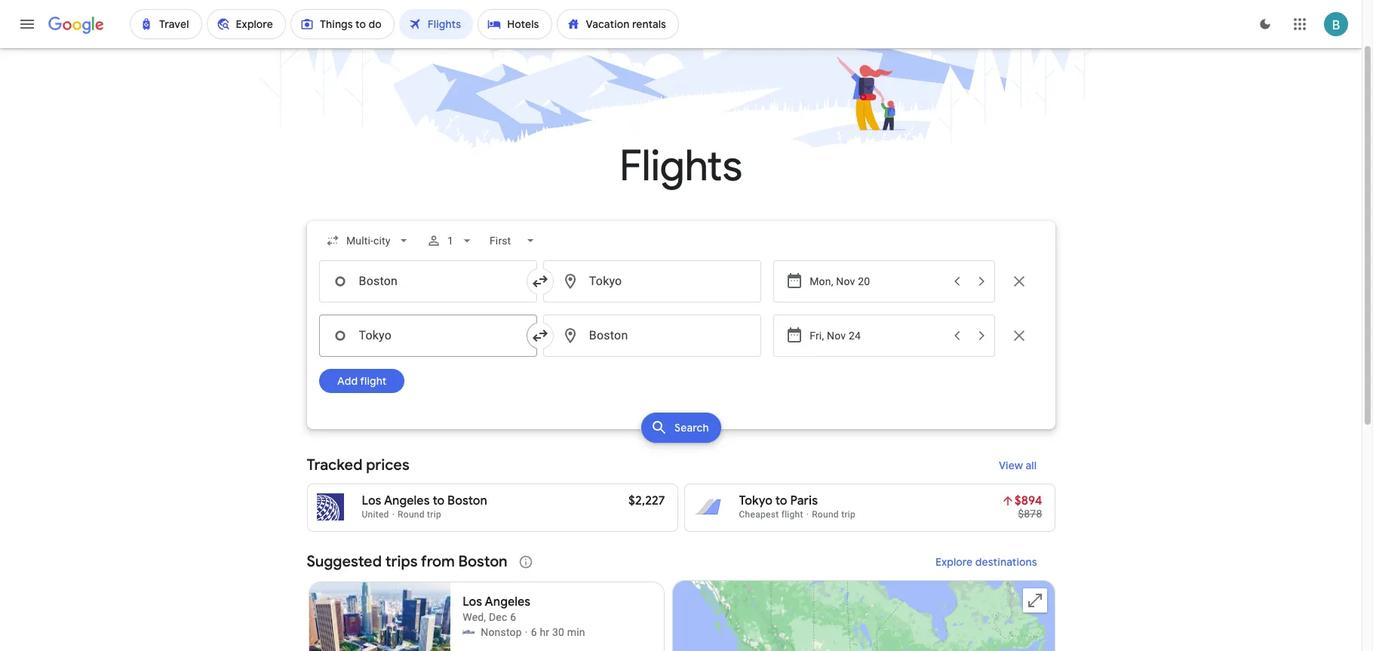 Task type: locate. For each thing, give the bounding box(es) containing it.
min
[[567, 627, 586, 639]]

0 vertical spatial swap origin and destination. image
[[531, 273, 549, 291]]

trip for to
[[427, 510, 442, 520]]

remove flight from boston to tokyo on mon, nov 20 image
[[1010, 273, 1028, 291]]

los
[[362, 494, 382, 509], [463, 595, 483, 610]]

6 hr 30 min
[[531, 627, 586, 639]]

view
[[1000, 459, 1024, 473]]

explore destinations button
[[918, 544, 1056, 580]]

suggested trips from boston
[[307, 553, 508, 571]]

angeles inside the los angeles wed, dec 6
[[485, 595, 531, 610]]

round trip for to
[[398, 510, 442, 520]]

angeles inside tracked prices region
[[384, 494, 430, 509]]

1 vertical spatial angeles
[[485, 595, 531, 610]]

paris
[[791, 494, 818, 509]]

 image left the hr
[[525, 625, 528, 640]]

894 US dollars text field
[[1015, 494, 1043, 509]]

1 vertical spatial swap origin and destination. image
[[531, 327, 549, 345]]

round down paris
[[812, 510, 839, 520]]

0 horizontal spatial los
[[362, 494, 382, 509]]

1 horizontal spatial flight
[[782, 510, 804, 520]]

add flight
[[337, 374, 386, 388]]

2 round trip from the left
[[812, 510, 856, 520]]

round trip down los angeles to boston
[[398, 510, 442, 520]]

flight down paris
[[782, 510, 804, 520]]

0 horizontal spatial round
[[398, 510, 425, 520]]

round for to
[[398, 510, 425, 520]]

from
[[421, 553, 455, 571]]

0 vertical spatial angeles
[[384, 494, 430, 509]]

tracked
[[307, 456, 363, 475]]

None text field
[[319, 260, 537, 303], [543, 260, 762, 303], [319, 315, 537, 357], [319, 260, 537, 303], [543, 260, 762, 303], [319, 315, 537, 357]]

boston inside region
[[459, 553, 508, 571]]

1 horizontal spatial trip
[[842, 510, 856, 520]]

1 vertical spatial boston
[[459, 553, 508, 571]]

 image inside tracked prices region
[[392, 510, 395, 520]]

swap origin and destination. image for departure text field
[[531, 273, 549, 291]]

1 horizontal spatial los
[[463, 595, 483, 610]]

1 to from the left
[[433, 494, 445, 509]]

add
[[337, 374, 358, 388]]

2 swap origin and destination. image from the top
[[531, 327, 549, 345]]

None text field
[[543, 315, 762, 357]]

los inside the los angeles wed, dec 6
[[463, 595, 483, 610]]

trips
[[385, 553, 418, 571]]

main menu image
[[18, 15, 36, 33]]

boston
[[448, 494, 487, 509], [459, 553, 508, 571]]

flight for cheapest flight
[[782, 510, 804, 520]]

2 round from the left
[[812, 510, 839, 520]]

2 trip from the left
[[842, 510, 856, 520]]

1 horizontal spatial  image
[[807, 510, 809, 520]]

los for los angeles wed, dec 6
[[463, 595, 483, 610]]

6
[[510, 611, 516, 624], [531, 627, 537, 639]]

boston up from
[[448, 494, 487, 509]]

1 round from the left
[[398, 510, 425, 520]]

flight inside tracked prices region
[[782, 510, 804, 520]]

Flight search field
[[295, 221, 1068, 448]]

0 horizontal spatial 6
[[510, 611, 516, 624]]

0 vertical spatial 6
[[510, 611, 516, 624]]

1 trip from the left
[[427, 510, 442, 520]]

1 swap origin and destination. image from the top
[[531, 273, 549, 291]]

los up 'united'
[[362, 494, 382, 509]]

boston inside tracked prices region
[[448, 494, 487, 509]]

0 horizontal spatial trip
[[427, 510, 442, 520]]

1 horizontal spatial angeles
[[485, 595, 531, 610]]

explore destinations
[[936, 556, 1038, 569]]

6 inside the los angeles wed, dec 6
[[510, 611, 516, 624]]

flight
[[360, 374, 386, 388], [782, 510, 804, 520]]

0 vertical spatial boston
[[448, 494, 487, 509]]

0 horizontal spatial to
[[433, 494, 445, 509]]

 image down paris
[[807, 510, 809, 520]]

None field
[[319, 227, 417, 254], [484, 227, 544, 254], [319, 227, 417, 254], [484, 227, 544, 254]]

tracked prices region
[[307, 448, 1056, 532]]

to
[[433, 494, 445, 509], [776, 494, 788, 509]]

1 horizontal spatial round
[[812, 510, 839, 520]]

 image inside tracked prices region
[[807, 510, 809, 520]]

round trip
[[398, 510, 442, 520], [812, 510, 856, 520]]

1 vertical spatial  image
[[525, 625, 528, 640]]

los inside tracked prices region
[[362, 494, 382, 509]]

1 round trip from the left
[[398, 510, 442, 520]]

1 vertical spatial flight
[[782, 510, 804, 520]]

0 vertical spatial  image
[[807, 510, 809, 520]]

6 left the hr
[[531, 627, 537, 639]]

tracked prices
[[307, 456, 410, 475]]

angeles up dec
[[485, 595, 531, 610]]

search
[[674, 421, 709, 435]]

trip
[[427, 510, 442, 520], [842, 510, 856, 520]]

$878
[[1018, 508, 1043, 520]]

hr
[[540, 627, 550, 639]]

 image inside suggested trips from boston region
[[525, 625, 528, 640]]

0 horizontal spatial  image
[[525, 625, 528, 640]]

flight inside button
[[360, 374, 386, 388]]

1 vertical spatial los
[[463, 595, 483, 610]]

wed,
[[463, 611, 486, 624]]

 image
[[392, 510, 395, 520]]

suggested trips from boston region
[[307, 544, 1056, 651]]

0 horizontal spatial flight
[[360, 374, 386, 388]]

0 vertical spatial los
[[362, 494, 382, 509]]

round trip down paris
[[812, 510, 856, 520]]

angeles
[[384, 494, 430, 509], [485, 595, 531, 610]]

 image
[[807, 510, 809, 520], [525, 625, 528, 640]]

1 horizontal spatial to
[[776, 494, 788, 509]]

add flight button
[[319, 369, 404, 393]]

to up from
[[433, 494, 445, 509]]

flight right add
[[360, 374, 386, 388]]

1 horizontal spatial round trip
[[812, 510, 856, 520]]

dec
[[489, 611, 508, 624]]

suggested
[[307, 553, 382, 571]]

Departure text field
[[810, 316, 944, 356]]

0 vertical spatial flight
[[360, 374, 386, 388]]

swap origin and destination. image
[[531, 273, 549, 291], [531, 327, 549, 345]]

angeles up 'united'
[[384, 494, 430, 509]]

search button
[[641, 413, 721, 443]]

round down los angeles to boston
[[398, 510, 425, 520]]

1 vertical spatial 6
[[531, 627, 537, 639]]

round
[[398, 510, 425, 520], [812, 510, 839, 520]]

boston for suggested trips from boston
[[459, 553, 508, 571]]

0 horizontal spatial round trip
[[398, 510, 442, 520]]

flights
[[620, 140, 743, 193]]

6 right dec
[[510, 611, 516, 624]]

boston right from
[[459, 553, 508, 571]]

remove flight from tokyo to boston on fri, nov 24 image
[[1010, 327, 1028, 345]]

0 horizontal spatial angeles
[[384, 494, 430, 509]]

los up wed,
[[463, 595, 483, 610]]

round for paris
[[812, 510, 839, 520]]

to up cheapest flight
[[776, 494, 788, 509]]



Task type: vqa. For each thing, say whether or not it's contained in the screenshot.
–
no



Task type: describe. For each thing, give the bounding box(es) containing it.
cheapest
[[739, 510, 779, 520]]

change appearance image
[[1248, 6, 1284, 42]]

angeles for to
[[384, 494, 430, 509]]

1 horizontal spatial 6
[[531, 627, 537, 639]]

Departure text field
[[810, 261, 944, 302]]

los angeles wed, dec 6
[[463, 595, 531, 624]]

878 US dollars text field
[[1018, 508, 1043, 520]]

round trip for paris
[[812, 510, 856, 520]]

trip for paris
[[842, 510, 856, 520]]

tokyo
[[739, 494, 773, 509]]

destinations
[[976, 556, 1038, 569]]

los angeles to boston
[[362, 494, 487, 509]]

united
[[362, 510, 389, 520]]

angeles for wed,
[[485, 595, 531, 610]]

2227 US dollars text field
[[629, 494, 665, 509]]

2 to from the left
[[776, 494, 788, 509]]

boston for los angeles to boston
[[448, 494, 487, 509]]

1 button
[[420, 223, 481, 259]]

swap origin and destination. image for departure text box
[[531, 327, 549, 345]]

$2,227
[[629, 494, 665, 509]]

cheapest flight
[[739, 510, 804, 520]]

$894
[[1015, 494, 1043, 509]]

1
[[448, 235, 454, 247]]

flight for add flight
[[360, 374, 386, 388]]

all
[[1026, 459, 1038, 473]]

explore
[[936, 556, 973, 569]]

jetblue image
[[463, 627, 475, 639]]

prices
[[366, 456, 410, 475]]

30
[[552, 627, 565, 639]]

los for los angeles to boston
[[362, 494, 382, 509]]

nonstop
[[481, 627, 522, 639]]

tokyo to paris
[[739, 494, 818, 509]]

view all
[[1000, 459, 1038, 473]]



